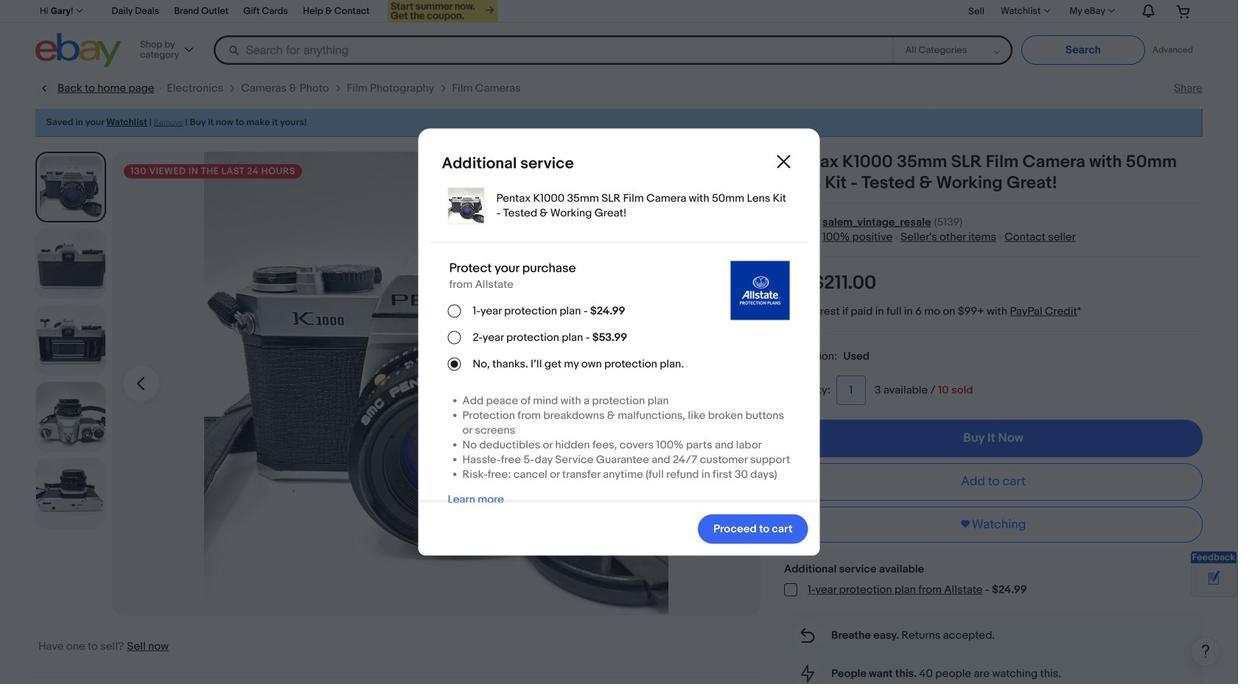 Task type: locate. For each thing, give the bounding box(es) containing it.
dialog
[[0, 0, 1239, 685]]

my ebay image
[[1109, 9, 1115, 13]]

0 vertical spatial with details__icon image
[[801, 629, 815, 644]]

picture 4 of 5 image
[[36, 383, 105, 452]]

picture 1 of 5 image
[[38, 155, 103, 220]]

None text field
[[837, 376, 866, 406]]

banner
[[35, 0, 1203, 72]]

with details__icon image
[[801, 629, 815, 644], [801, 666, 815, 683]]

picture 2 of 5 image
[[36, 229, 105, 299]]

None submit
[[1022, 35, 1146, 65]]

pentax k1000 35mm slr film camera with 50mm lens kit - tested & working great! - picture 1 of 5 image
[[112, 152, 761, 616]]



Task type: describe. For each thing, give the bounding box(es) containing it.
picture 3 of 5 image
[[36, 306, 105, 375]]

your shopping cart image
[[1176, 4, 1193, 18]]

account navigation
[[35, 0, 1203, 25]]

help, opens dialogs image
[[1199, 645, 1214, 659]]

1 vertical spatial with details__icon image
[[801, 666, 815, 683]]

get an extra 20% off image
[[387, 0, 498, 22]]

watchlist image
[[1044, 9, 1051, 13]]

picture 5 of 5 image
[[36, 459, 105, 529]]



Task type: vqa. For each thing, say whether or not it's contained in the screenshot.
bottommost with details__icon
yes



